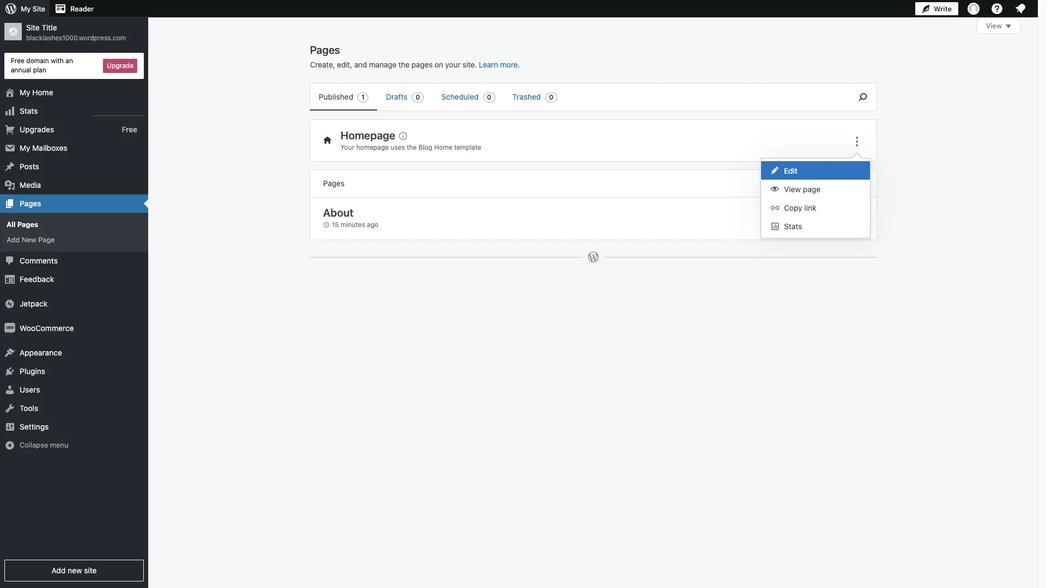 Task type: locate. For each thing, give the bounding box(es) containing it.
0 vertical spatial free
[[11, 57, 25, 65]]

1 horizontal spatial free
[[122, 125, 137, 134]]

pages
[[412, 60, 433, 69]]

stats down my home
[[20, 106, 38, 115]]

menu containing edit
[[762, 159, 871, 238]]

0 for trashed
[[549, 93, 554, 101]]

view left the closed image
[[987, 21, 1003, 30]]

write link
[[916, 0, 959, 17]]

0 right trashed
[[549, 93, 554, 101]]

site left title
[[26, 23, 40, 32]]

0 vertical spatial my
[[21, 4, 31, 13]]

site
[[33, 4, 45, 13], [26, 23, 40, 32]]

0
[[416, 93, 420, 101], [487, 93, 492, 101], [549, 93, 554, 101]]

site up title
[[33, 4, 45, 13]]

free down highest hourly views 0 "image"
[[122, 125, 137, 134]]

jetpack
[[20, 299, 48, 309]]

appearance link
[[0, 344, 148, 363]]

free for free
[[122, 125, 137, 134]]

tools
[[20, 404, 38, 413]]

domain
[[26, 57, 49, 65]]

add new site link
[[4, 561, 144, 582]]

the left blog at the top
[[407, 143, 417, 151]]

home down annual plan
[[32, 88, 53, 97]]

1 horizontal spatial new
[[830, 179, 843, 188]]

0 horizontal spatial page
[[804, 185, 821, 194]]

3 0 from the left
[[549, 93, 554, 101]]

my for my site
[[21, 4, 31, 13]]

0 horizontal spatial free
[[11, 57, 25, 65]]

feedback
[[20, 275, 54, 284]]

annual plan
[[11, 66, 46, 74]]

reader
[[70, 4, 94, 13]]

add new page
[[7, 235, 55, 244]]

1 horizontal spatial home
[[435, 143, 453, 151]]

0 right drafts
[[416, 93, 420, 101]]

my for my mailboxes
[[20, 143, 30, 152]]

stats
[[20, 106, 38, 115], [785, 222, 803, 231]]

1 vertical spatial my
[[20, 88, 30, 97]]

add inside add new page link
[[816, 179, 828, 188]]

0 vertical spatial add
[[816, 179, 828, 188]]

img image inside jetpack link
[[4, 299, 15, 310]]

my left reader link
[[21, 4, 31, 13]]

page up "link" at the right
[[804, 185, 821, 194]]

my up the "posts"
[[20, 143, 30, 152]]

1 vertical spatial img image
[[4, 323, 15, 334]]

menu inside tooltip
[[762, 159, 871, 238]]

1 vertical spatial new
[[68, 567, 82, 576]]

settings link
[[0, 418, 148, 437]]

menu
[[50, 441, 68, 450]]

new
[[830, 179, 843, 188], [68, 567, 82, 576]]

0 vertical spatial view
[[987, 21, 1003, 30]]

main content containing pages
[[310, 17, 1021, 274]]

my down annual plan
[[20, 88, 30, 97]]

2 img image from the top
[[4, 323, 15, 334]]

all
[[7, 220, 15, 229]]

0 horizontal spatial view
[[785, 185, 802, 194]]

0 right the scheduled
[[487, 93, 492, 101]]

0 horizontal spatial home
[[32, 88, 53, 97]]

2 vertical spatial add
[[52, 567, 66, 576]]

copy
[[785, 203, 803, 213]]

0 horizontal spatial 0
[[416, 93, 420, 101]]

reader link
[[50, 0, 98, 17]]

img image left jetpack
[[4, 299, 15, 310]]

0 horizontal spatial add
[[7, 235, 20, 244]]

0 horizontal spatial new
[[68, 567, 82, 576]]

page down toggle menu icon
[[845, 179, 860, 188]]

manage
[[369, 60, 397, 69]]

free inside free domain with an annual plan
[[11, 57, 25, 65]]

0 vertical spatial menu
[[310, 83, 845, 111]]

view inside view page 'button'
[[785, 185, 802, 194]]

site inside the 'site title blacklashes1000.wordpress.com'
[[26, 23, 40, 32]]

1 vertical spatial menu
[[762, 159, 871, 238]]

new left site
[[68, 567, 82, 576]]

0 vertical spatial home
[[32, 88, 53, 97]]

highest hourly views 0 image
[[92, 109, 144, 116]]

1 vertical spatial free
[[122, 125, 137, 134]]

pages
[[310, 44, 340, 56], [323, 179, 345, 188], [20, 199, 41, 208], [17, 220, 38, 229]]

site.
[[463, 60, 477, 69]]

img image left 'woocommerce'
[[4, 323, 15, 334]]

add new site
[[52, 567, 97, 576]]

0 vertical spatial img image
[[4, 299, 15, 310]]

add for add new page
[[7, 235, 20, 244]]

free up annual plan
[[11, 57, 25, 65]]

view button
[[978, 17, 1021, 34]]

woocommerce link
[[0, 320, 148, 338]]

stats down copy
[[785, 222, 803, 231]]

plugins
[[20, 367, 45, 376]]

1 horizontal spatial stats
[[785, 222, 803, 231]]

new up the copy link button
[[830, 179, 843, 188]]

homepage
[[341, 129, 396, 141]]

2 0 from the left
[[487, 93, 492, 101]]

15 minutes ago link
[[323, 220, 385, 230]]

home right blog at the top
[[435, 143, 453, 151]]

your
[[446, 60, 461, 69]]

0 vertical spatial the
[[399, 60, 410, 69]]

more information image
[[398, 131, 408, 140]]

None search field
[[850, 83, 877, 111]]

add inside "add new site" "link"
[[52, 567, 66, 576]]

published
[[319, 92, 354, 101]]

and
[[354, 60, 367, 69]]

home
[[32, 88, 53, 97], [435, 143, 453, 151]]

media link
[[0, 176, 148, 194]]

2 vertical spatial my
[[20, 143, 30, 152]]

manage your notifications image
[[1015, 2, 1028, 15]]

.
[[518, 60, 520, 69]]

the left pages
[[399, 60, 410, 69]]

2 horizontal spatial add
[[816, 179, 828, 188]]

img image inside woocommerce link
[[4, 323, 15, 334]]

1 vertical spatial stats
[[785, 222, 803, 231]]

page
[[38, 235, 55, 244]]

1 0 from the left
[[416, 93, 420, 101]]

add inside add new page link
[[7, 235, 20, 244]]

1 vertical spatial add
[[7, 235, 20, 244]]

with
[[51, 57, 64, 65]]

0 for drafts
[[416, 93, 420, 101]]

posts
[[20, 162, 39, 171]]

1 vertical spatial view
[[785, 185, 802, 194]]

view
[[987, 21, 1003, 30], [785, 185, 802, 194]]

img image
[[4, 299, 15, 310], [4, 323, 15, 334]]

view for view
[[987, 21, 1003, 30]]

pages up about link
[[323, 179, 345, 188]]

homepage link
[[341, 129, 412, 141]]

add new page
[[816, 179, 860, 188]]

site title blacklashes1000.wordpress.com
[[26, 23, 126, 42]]

scheduled
[[442, 92, 479, 101]]

users link
[[0, 381, 148, 400]]

1 img image from the top
[[4, 299, 15, 310]]

view inside the view button
[[987, 21, 1003, 30]]

tooltip
[[756, 153, 871, 239]]

page inside 'button'
[[804, 185, 821, 194]]

edit
[[785, 166, 798, 176]]

1 horizontal spatial add
[[52, 567, 66, 576]]

new inside "link"
[[68, 567, 82, 576]]

1 horizontal spatial view
[[987, 21, 1003, 30]]

minutes
[[341, 221, 365, 229]]

menu
[[310, 83, 845, 111], [762, 159, 871, 238]]

pages up create,
[[310, 44, 340, 56]]

my mailboxes
[[20, 143, 68, 152]]

my site link
[[0, 0, 50, 17]]

1 horizontal spatial page
[[845, 179, 860, 188]]

add
[[816, 179, 828, 188], [7, 235, 20, 244], [52, 567, 66, 576]]

0 vertical spatial new
[[830, 179, 843, 188]]

my site
[[21, 4, 45, 13]]

1 horizontal spatial 0
[[487, 93, 492, 101]]

0 for scheduled
[[487, 93, 492, 101]]

main content
[[310, 17, 1021, 274]]

1 vertical spatial site
[[26, 23, 40, 32]]

2 horizontal spatial 0
[[549, 93, 554, 101]]

free
[[11, 57, 25, 65], [122, 125, 137, 134]]

your homepage uses the blog home template
[[341, 143, 482, 151]]

my
[[21, 4, 31, 13], [20, 88, 30, 97], [20, 143, 30, 152]]

view up copy
[[785, 185, 802, 194]]

0 horizontal spatial stats
[[20, 106, 38, 115]]



Task type: describe. For each thing, give the bounding box(es) containing it.
my for my home
[[20, 88, 30, 97]]

pages link
[[0, 194, 148, 213]]

pages create, edit, and manage the pages on your site. learn more .
[[310, 44, 520, 69]]

1 vertical spatial the
[[407, 143, 417, 151]]

img image for woocommerce
[[4, 323, 15, 334]]

new
[[22, 235, 36, 244]]

copy link button
[[762, 198, 871, 217]]

all pages
[[7, 220, 38, 229]]

img image for jetpack
[[4, 299, 15, 310]]

0 vertical spatial stats
[[20, 106, 38, 115]]

view for view page
[[785, 185, 802, 194]]

users
[[20, 385, 40, 395]]

mailboxes
[[32, 143, 68, 152]]

stats link
[[0, 102, 148, 120]]

on
[[435, 60, 444, 69]]

my home
[[20, 88, 53, 97]]

add for add new page
[[816, 179, 828, 188]]

all pages link
[[0, 217, 148, 232]]

feedback link
[[0, 270, 148, 289]]

stats button
[[762, 217, 871, 236]]

blacklashes1000.wordpress.com
[[26, 34, 126, 42]]

jetpack link
[[0, 295, 148, 314]]

template
[[455, 143, 482, 151]]

free domain with an annual plan
[[11, 57, 73, 74]]

add new page link
[[812, 176, 864, 191]]

closed image
[[1007, 25, 1012, 28]]

learn more
[[479, 60, 518, 69]]

collapse menu
[[20, 441, 68, 450]]

pages inside the pages create, edit, and manage the pages on your site. learn more .
[[310, 44, 340, 56]]

your
[[341, 143, 355, 151]]

copy link
[[785, 203, 817, 213]]

appearance
[[20, 348, 62, 358]]

my home link
[[0, 83, 148, 102]]

homepage
[[357, 143, 389, 151]]

toggle menu image
[[851, 135, 864, 148]]

1 vertical spatial home
[[435, 143, 453, 151]]

view page
[[785, 185, 821, 194]]

stats inside button
[[785, 222, 803, 231]]

uses
[[391, 143, 405, 151]]

woocommerce
[[20, 324, 74, 333]]

new for page
[[830, 179, 843, 188]]

free for free domain with an annual plan
[[11, 57, 25, 65]]

ago
[[367, 221, 379, 229]]

help image
[[991, 2, 1004, 15]]

posts link
[[0, 157, 148, 176]]

comments
[[20, 256, 58, 266]]

comments link
[[0, 252, 148, 270]]

drafts
[[386, 92, 408, 101]]

new for site
[[68, 567, 82, 576]]

trashed
[[513, 92, 541, 101]]

link
[[805, 203, 817, 213]]

15 minutes ago
[[332, 221, 379, 229]]

open search image
[[850, 91, 877, 104]]

menu containing published
[[310, 83, 845, 111]]

add new page link
[[0, 232, 148, 248]]

edit link
[[762, 161, 871, 180]]

collapse
[[20, 441, 48, 450]]

media
[[20, 180, 41, 190]]

pages down 'media'
[[20, 199, 41, 208]]

pages up new
[[17, 220, 38, 229]]

write
[[935, 4, 953, 13]]

15
[[332, 221, 339, 229]]

upgrades
[[20, 125, 54, 134]]

collapse menu link
[[0, 437, 148, 455]]

tools link
[[0, 400, 148, 418]]

plugins link
[[0, 363, 148, 381]]

add for add new site
[[52, 567, 66, 576]]

learn more link
[[479, 60, 518, 69]]

title
[[42, 23, 57, 32]]

upgrade button
[[103, 59, 137, 73]]

1
[[362, 93, 365, 101]]

upgrade
[[107, 61, 134, 70]]

my mailboxes link
[[0, 139, 148, 157]]

about
[[323, 207, 354, 219]]

about link
[[323, 207, 354, 219]]

0 vertical spatial site
[[33, 4, 45, 13]]

the inside the pages create, edit, and manage the pages on your site. learn more .
[[399, 60, 410, 69]]

settings
[[20, 423, 49, 432]]

create,
[[310, 60, 335, 69]]

edit,
[[337, 60, 352, 69]]

site
[[84, 567, 97, 576]]

tooltip containing edit
[[756, 153, 871, 239]]

my profile image
[[968, 3, 980, 15]]

blog
[[419, 143, 433, 151]]



Task type: vqa. For each thing, say whether or not it's contained in the screenshot.
LAUNCHPAD CHECKLIST element
no



